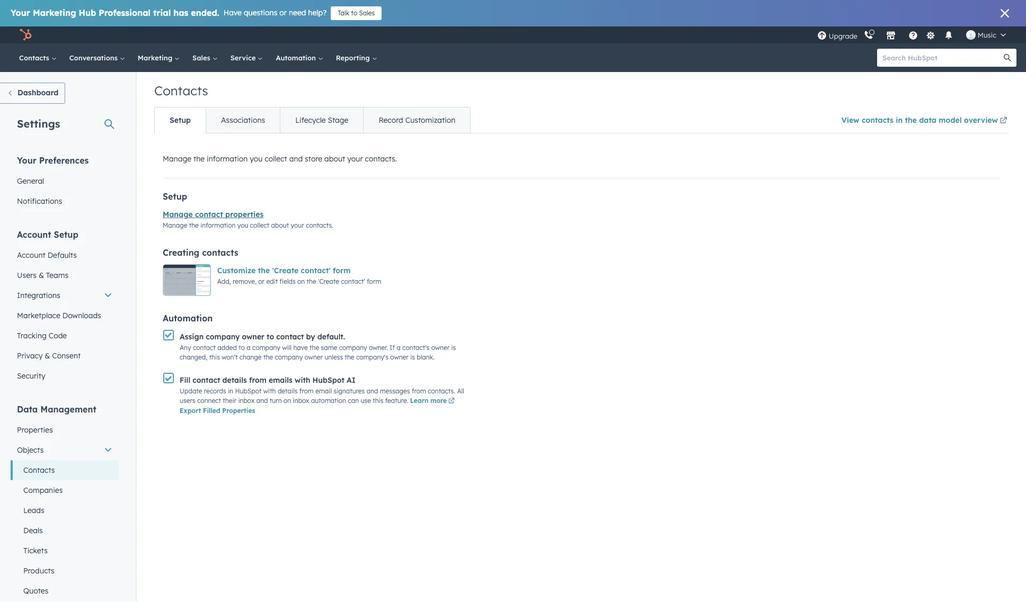 Task type: describe. For each thing, give the bounding box(es) containing it.
your for your preferences
[[17, 155, 36, 166]]

learn more link
[[410, 397, 456, 406]]

properties inside data management element
[[17, 426, 53, 435]]

has
[[173, 7, 188, 18]]

more
[[430, 397, 447, 405]]

ended.
[[191, 7, 219, 18]]

have
[[293, 344, 308, 352]]

the down setup link
[[193, 154, 205, 164]]

marketplaces button
[[880, 27, 902, 43]]

setup link
[[155, 108, 206, 133]]

professional
[[99, 7, 151, 18]]

with inside the "update records in hubspot with details from email signatures and messages from contacts. all users connect their inbox and turn on inbox automation can use this feature."
[[263, 387, 276, 395]]

model
[[939, 116, 962, 125]]

2 vertical spatial and
[[256, 397, 268, 405]]

1 vertical spatial contacts
[[154, 83, 208, 99]]

1 vertical spatial and
[[367, 387, 378, 395]]

customization
[[405, 116, 456, 125]]

help image
[[908, 31, 918, 41]]

& for users
[[39, 271, 44, 280]]

automation
[[311, 397, 346, 405]]

lifecycle
[[295, 116, 326, 125]]

if
[[390, 344, 395, 352]]

customize
[[217, 266, 256, 276]]

1 horizontal spatial your
[[347, 154, 363, 164]]

help button
[[904, 27, 922, 43]]

record customization
[[379, 116, 456, 125]]

learn
[[410, 397, 429, 405]]

0 vertical spatial 'create
[[272, 266, 299, 276]]

quotes
[[23, 587, 48, 596]]

1 vertical spatial form
[[367, 278, 381, 286]]

manage contact properties manage the information you collect about your contacts.
[[163, 210, 333, 230]]

0 horizontal spatial form
[[333, 266, 351, 276]]

1 horizontal spatial and
[[289, 154, 303, 164]]

contacts for creating
[[202, 248, 238, 258]]

company up 'company's'
[[339, 344, 367, 352]]

or inside your marketing hub professional trial has ended. have questions or need help?
[[280, 8, 287, 17]]

notifications link
[[11, 191, 119, 212]]

associations
[[221, 116, 265, 125]]

0 horizontal spatial contact'
[[301, 266, 331, 276]]

dashboard link
[[0, 83, 65, 104]]

lifecycle stage link
[[280, 108, 363, 133]]

talk to sales button
[[331, 6, 382, 20]]

fill contact details from emails with hubspot ai
[[180, 376, 356, 385]]

view contacts in the data model overview
[[842, 116, 998, 125]]

calling icon button
[[860, 28, 878, 42]]

1 horizontal spatial you
[[250, 154, 263, 164]]

settings image
[[926, 31, 936, 41]]

code
[[49, 331, 67, 341]]

their
[[223, 397, 236, 405]]

1 vertical spatial to
[[267, 333, 274, 342]]

the down by
[[310, 344, 319, 352]]

account setup
[[17, 230, 78, 240]]

products
[[23, 567, 54, 576]]

notifications button
[[940, 27, 958, 43]]

customize the 'create contact' form link
[[217, 266, 351, 276]]

manage for manage contact properties manage the information you collect about your contacts.
[[163, 210, 193, 219]]

automation link
[[270, 43, 330, 72]]

the right change
[[263, 354, 273, 362]]

users & teams
[[17, 271, 68, 280]]

export filled properties
[[180, 407, 255, 415]]

talk
[[338, 9, 349, 17]]

owner.
[[369, 344, 388, 352]]

contacts inside data management element
[[23, 466, 55, 475]]

Search HubSpot search field
[[877, 49, 1007, 67]]

added
[[218, 344, 237, 352]]

information inside manage contact properties manage the information you collect about your contacts.
[[200, 222, 236, 230]]

leads link
[[11, 501, 119, 521]]

account defaults link
[[11, 245, 119, 266]]

privacy
[[17, 351, 43, 361]]

contact up will
[[276, 333, 304, 342]]

products link
[[11, 561, 119, 582]]

the up edit
[[258, 266, 270, 276]]

contact inside manage contact properties manage the information you collect about your contacts.
[[195, 210, 223, 219]]

tracking code link
[[11, 326, 119, 346]]

close image
[[1001, 9, 1009, 17]]

1 horizontal spatial from
[[299, 387, 314, 395]]

integrations button
[[11, 286, 119, 306]]

feature.
[[385, 397, 408, 405]]

default.
[[317, 333, 345, 342]]

this for contact
[[209, 354, 220, 362]]

export
[[180, 407, 201, 415]]

downloads
[[62, 311, 101, 321]]

store
[[305, 154, 322, 164]]

0 vertical spatial collect
[[265, 154, 287, 164]]

3 manage from the top
[[163, 222, 187, 230]]

creating
[[163, 248, 199, 258]]

search image
[[1004, 54, 1011, 61]]

0 horizontal spatial sales
[[192, 54, 212, 62]]

use
[[361, 397, 371, 405]]

company up change
[[252, 344, 280, 352]]

defaults
[[48, 251, 77, 260]]

update
[[180, 387, 202, 395]]

changed,
[[180, 354, 207, 362]]

1 vertical spatial automation
[[163, 313, 213, 324]]

sales link
[[186, 43, 224, 72]]

1 horizontal spatial with
[[295, 376, 310, 385]]

can
[[348, 397, 359, 405]]

service link
[[224, 43, 270, 72]]

filled
[[203, 407, 220, 415]]

2 horizontal spatial from
[[412, 387, 426, 395]]

conversations
[[69, 54, 120, 62]]

hubspot image
[[19, 29, 32, 41]]

0 vertical spatial information
[[207, 154, 248, 164]]

your inside manage contact properties manage the information you collect about your contacts.
[[291, 222, 304, 230]]

marketplace
[[17, 311, 60, 321]]

objects button
[[11, 440, 119, 461]]

creating contacts
[[163, 248, 238, 258]]

have
[[224, 8, 242, 17]]

properties inside button
[[222, 407, 255, 415]]

upgrade image
[[817, 31, 827, 41]]

1 a from the left
[[247, 344, 251, 352]]

1 vertical spatial setup
[[163, 191, 187, 202]]

1 horizontal spatial automation
[[276, 54, 318, 62]]

the left data
[[905, 116, 917, 125]]

reporting
[[336, 54, 372, 62]]

view
[[842, 116, 860, 125]]

assign
[[180, 333, 204, 342]]

privacy & consent
[[17, 351, 81, 361]]

settings link
[[924, 29, 938, 41]]

records
[[204, 387, 226, 395]]

ai
[[347, 376, 356, 385]]

0 vertical spatial marketing
[[33, 7, 76, 18]]

learn more
[[410, 397, 447, 405]]

1 horizontal spatial 'create
[[318, 278, 339, 286]]

users
[[17, 271, 37, 280]]

you inside manage contact properties manage the information you collect about your contacts.
[[237, 222, 248, 230]]

account for account defaults
[[17, 251, 45, 260]]

general link
[[11, 171, 119, 191]]

deals link
[[11, 521, 119, 541]]

2 vertical spatial setup
[[54, 230, 78, 240]]

contacts. inside the "update records in hubspot with details from email signatures and messages from contacts. all users connect their inbox and turn on inbox automation can use this feature."
[[428, 387, 455, 395]]

account for account setup
[[17, 230, 51, 240]]

fields
[[280, 278, 296, 286]]

company down will
[[275, 354, 303, 362]]

0 horizontal spatial details
[[222, 376, 247, 385]]

contacts. inside manage contact properties manage the information you collect about your contacts.
[[306, 222, 333, 230]]

contact's
[[402, 344, 430, 352]]

update records in hubspot with details from email signatures and messages from contacts. all users connect their inbox and turn on inbox automation can use this feature.
[[180, 387, 464, 405]]

dashboard
[[17, 88, 58, 98]]

company up added
[[206, 333, 240, 342]]

1 vertical spatial contacts link
[[11, 461, 119, 481]]

0 horizontal spatial is
[[410, 354, 415, 362]]

in for hubspot
[[228, 387, 233, 395]]



Task type: locate. For each thing, give the bounding box(es) containing it.
with down fill contact details from emails with hubspot ai
[[263, 387, 276, 395]]

stage
[[328, 116, 349, 125]]

this for with
[[373, 397, 383, 405]]

to
[[351, 9, 357, 17], [267, 333, 274, 342], [239, 344, 245, 352]]

1 vertical spatial manage
[[163, 210, 193, 219]]

details up their
[[222, 376, 247, 385]]

in for the
[[896, 116, 903, 125]]

on right turn
[[284, 397, 291, 405]]

1 horizontal spatial contacts
[[862, 116, 894, 125]]

or left need on the top left of the page
[[280, 8, 287, 17]]

0 vertical spatial contact'
[[301, 266, 331, 276]]

sales
[[359, 9, 375, 17], [192, 54, 212, 62]]

same
[[321, 344, 337, 352]]

privacy & consent link
[[11, 346, 119, 366]]

marketplace downloads link
[[11, 306, 119, 326]]

on inside the "update records in hubspot with details from email signatures and messages from contacts. all users connect their inbox and turn on inbox automation can use this feature."
[[284, 397, 291, 405]]

'create right fields at the left top of the page
[[318, 278, 339, 286]]

1 horizontal spatial inbox
[[293, 397, 309, 405]]

this right use
[[373, 397, 383, 405]]

reporting link
[[330, 43, 384, 72]]

record customization link
[[363, 108, 470, 133]]

account
[[17, 230, 51, 240], [17, 251, 45, 260]]

and left turn
[[256, 397, 268, 405]]

0 horizontal spatial 'create
[[272, 266, 299, 276]]

information down associations link
[[207, 154, 248, 164]]

automation down need on the top left of the page
[[276, 54, 318, 62]]

navigation containing setup
[[154, 107, 471, 134]]

teams
[[46, 271, 68, 280]]

with right emails
[[295, 376, 310, 385]]

0 horizontal spatial a
[[247, 344, 251, 352]]

2 account from the top
[[17, 251, 45, 260]]

2 vertical spatial contacts
[[23, 466, 55, 475]]

details inside the "update records in hubspot with details from email signatures and messages from contacts. all users connect their inbox and turn on inbox automation can use this feature."
[[278, 387, 298, 395]]

to up change
[[239, 344, 245, 352]]

you
[[250, 154, 263, 164], [237, 222, 248, 230]]

1 vertical spatial about
[[271, 222, 289, 230]]

company
[[206, 333, 240, 342], [252, 344, 280, 352], [339, 344, 367, 352], [275, 354, 303, 362]]

your preferences element
[[11, 155, 119, 212]]

or
[[280, 8, 287, 17], [258, 278, 265, 286]]

owner down 'have'
[[305, 354, 323, 362]]

link opens in a new window image
[[1000, 115, 1007, 128], [1000, 117, 1007, 125], [448, 397, 455, 406], [448, 398, 455, 405]]

to inside button
[[351, 9, 357, 17]]

the right fields at the left top of the page
[[307, 278, 316, 286]]

hub
[[79, 7, 96, 18]]

integrations
[[17, 291, 60, 301]]

and left store
[[289, 154, 303, 164]]

1 horizontal spatial properties
[[222, 407, 255, 415]]

contact up records
[[193, 376, 220, 385]]

contacts link down the hubspot link
[[13, 43, 63, 72]]

you down associations
[[250, 154, 263, 164]]

2 a from the left
[[397, 344, 401, 352]]

quotes link
[[11, 582, 119, 602]]

contacts right view
[[862, 116, 894, 125]]

data management element
[[11, 404, 119, 603]]

contacts down the hubspot link
[[19, 54, 51, 62]]

questions
[[244, 8, 277, 17]]

2 horizontal spatial and
[[367, 387, 378, 395]]

1 horizontal spatial details
[[278, 387, 298, 395]]

1 horizontal spatial in
[[896, 116, 903, 125]]

1 vertical spatial your
[[17, 155, 36, 166]]

users & teams link
[[11, 266, 119, 286]]

contacts up 'customize'
[[202, 248, 238, 258]]

menu
[[816, 27, 1014, 43]]

won't
[[222, 354, 238, 362]]

about up customize the 'create contact' form link
[[271, 222, 289, 230]]

properties
[[222, 407, 255, 415], [17, 426, 53, 435]]

sales left service
[[192, 54, 212, 62]]

contacts up setup link
[[154, 83, 208, 99]]

1 vertical spatial sales
[[192, 54, 212, 62]]

the down manage contact properties link
[[189, 222, 199, 230]]

service
[[230, 54, 258, 62]]

information down manage contact properties link
[[200, 222, 236, 230]]

0 vertical spatial automation
[[276, 54, 318, 62]]

0 vertical spatial contacts.
[[365, 154, 397, 164]]

collect down the properties
[[250, 222, 269, 230]]

marketplaces image
[[886, 31, 896, 41]]

edit
[[266, 278, 278, 286]]

hubspot link
[[13, 29, 40, 41]]

your
[[11, 7, 30, 18], [17, 155, 36, 166]]

contact left the properties
[[195, 210, 223, 219]]

collect inside manage contact properties manage the information you collect about your contacts.
[[250, 222, 269, 230]]

contacts up companies
[[23, 466, 55, 475]]

1 vertical spatial collect
[[250, 222, 269, 230]]

owner up blank. in the left of the page
[[431, 344, 450, 352]]

account setup element
[[11, 229, 119, 386]]

0 vertical spatial form
[[333, 266, 351, 276]]

a right if
[[397, 344, 401, 352]]

preferences
[[39, 155, 89, 166]]

0 horizontal spatial contacts
[[202, 248, 238, 258]]

1 vertical spatial with
[[263, 387, 276, 395]]

to left by
[[267, 333, 274, 342]]

view contacts in the data model overview link
[[842, 109, 1009, 133]]

& for privacy
[[45, 351, 50, 361]]

emails
[[269, 376, 293, 385]]

0 horizontal spatial on
[[284, 397, 291, 405]]

your marketing hub professional trial has ended. have questions or need help?
[[11, 7, 327, 18]]

calling icon image
[[864, 31, 873, 40]]

0 horizontal spatial automation
[[163, 313, 213, 324]]

or left edit
[[258, 278, 265, 286]]

account up account defaults
[[17, 230, 51, 240]]

sales inside button
[[359, 9, 375, 17]]

& right privacy
[[45, 351, 50, 361]]

consent
[[52, 351, 81, 361]]

automation up assign
[[163, 313, 213, 324]]

lifecycle stage
[[295, 116, 349, 125]]

from left emails
[[249, 376, 267, 385]]

2 horizontal spatial contacts.
[[428, 387, 455, 395]]

details down emails
[[278, 387, 298, 395]]

your for your marketing hub professional trial has ended. have questions or need help?
[[11, 7, 30, 18]]

leads
[[23, 506, 44, 516]]

manage
[[163, 154, 191, 164], [163, 210, 193, 219], [163, 222, 187, 230]]

0 vertical spatial is
[[451, 344, 456, 352]]

0 vertical spatial your
[[347, 154, 363, 164]]

1 horizontal spatial this
[[373, 397, 383, 405]]

your up hubspot icon
[[11, 7, 30, 18]]

contact'
[[301, 266, 331, 276], [341, 278, 365, 286]]

form
[[333, 266, 351, 276], [367, 278, 381, 286]]

and up use
[[367, 387, 378, 395]]

in up their
[[228, 387, 233, 395]]

& right users
[[39, 271, 44, 280]]

1 vertical spatial is
[[410, 354, 415, 362]]

1 horizontal spatial marketing
[[138, 54, 174, 62]]

1 inbox from the left
[[238, 397, 255, 405]]

properties down their
[[222, 407, 255, 415]]

0 horizontal spatial marketing
[[33, 7, 76, 18]]

on
[[297, 278, 305, 286], [284, 397, 291, 405]]

to right talk
[[351, 9, 357, 17]]

tracking code
[[17, 331, 67, 341]]

contacts for view
[[862, 116, 894, 125]]

1 horizontal spatial or
[[280, 8, 287, 17]]

greg robinson image
[[966, 30, 976, 40]]

objects
[[17, 446, 44, 455]]

notifications image
[[944, 31, 954, 41]]

0 vertical spatial this
[[209, 354, 220, 362]]

0 vertical spatial hubspot
[[313, 376, 344, 385]]

2 vertical spatial manage
[[163, 222, 187, 230]]

about inside manage contact properties manage the information you collect about your contacts.
[[271, 222, 289, 230]]

menu containing music
[[816, 27, 1014, 43]]

1 vertical spatial contacts.
[[306, 222, 333, 230]]

0 horizontal spatial to
[[239, 344, 245, 352]]

0 vertical spatial on
[[297, 278, 305, 286]]

your up customize the 'create contact' form link
[[291, 222, 304, 230]]

1 horizontal spatial contact'
[[341, 278, 365, 286]]

1 vertical spatial hubspot
[[235, 387, 262, 395]]

2 inbox from the left
[[293, 397, 309, 405]]

from
[[249, 376, 267, 385], [299, 387, 314, 395], [412, 387, 426, 395]]

hubspot up their
[[235, 387, 262, 395]]

0 vertical spatial details
[[222, 376, 247, 385]]

your up general
[[17, 155, 36, 166]]

0 horizontal spatial this
[[209, 354, 220, 362]]

hubspot up email on the left bottom of the page
[[313, 376, 344, 385]]

1 vertical spatial your
[[291, 222, 304, 230]]

data
[[17, 404, 38, 415]]

1 account from the top
[[17, 230, 51, 240]]

notifications
[[17, 197, 62, 206]]

marketing down the trial at the top of the page
[[138, 54, 174, 62]]

marketing link
[[131, 43, 186, 72]]

fill
[[180, 376, 190, 385]]

hubspot inside the "update records in hubspot with details from email signatures and messages from contacts. all users connect their inbox and turn on inbox automation can use this feature."
[[235, 387, 262, 395]]

or inside customize the 'create contact' form add, remove, or edit fields on the 'create contact' form
[[258, 278, 265, 286]]

1 horizontal spatial contacts.
[[365, 154, 397, 164]]

account defaults
[[17, 251, 77, 260]]

0 horizontal spatial contacts.
[[306, 222, 333, 230]]

1 vertical spatial properties
[[17, 426, 53, 435]]

0 horizontal spatial &
[[39, 271, 44, 280]]

0 horizontal spatial inbox
[[238, 397, 255, 405]]

a
[[247, 344, 251, 352], [397, 344, 401, 352]]

export filled properties button
[[180, 406, 255, 416]]

remove,
[[233, 278, 257, 286]]

0 vertical spatial and
[[289, 154, 303, 164]]

blank.
[[417, 354, 435, 362]]

0 vertical spatial setup
[[170, 116, 191, 125]]

is right the contact's
[[451, 344, 456, 352]]

your preferences
[[17, 155, 89, 166]]

0 vertical spatial you
[[250, 154, 263, 164]]

your
[[347, 154, 363, 164], [291, 222, 304, 230]]

1 vertical spatial contact'
[[341, 278, 365, 286]]

users
[[180, 397, 195, 405]]

1 horizontal spatial &
[[45, 351, 50, 361]]

0 vertical spatial contacts
[[862, 116, 894, 125]]

0 vertical spatial sales
[[359, 9, 375, 17]]

manage the information you collect and store about your contacts.
[[163, 154, 397, 164]]

this inside the "update records in hubspot with details from email signatures and messages from contacts. all users connect their inbox and turn on inbox automation can use this feature."
[[373, 397, 383, 405]]

0 vertical spatial contacts
[[19, 54, 51, 62]]

is down the contact's
[[410, 354, 415, 362]]

1 horizontal spatial on
[[297, 278, 305, 286]]

0 vertical spatial to
[[351, 9, 357, 17]]

1 horizontal spatial sales
[[359, 9, 375, 17]]

2 vertical spatial contacts.
[[428, 387, 455, 395]]

1 horizontal spatial form
[[367, 278, 381, 286]]

music
[[978, 31, 997, 39]]

1 vertical spatial on
[[284, 397, 291, 405]]

sales right talk
[[359, 9, 375, 17]]

data
[[919, 116, 937, 125]]

all
[[457, 387, 464, 395]]

you down the properties
[[237, 222, 248, 230]]

from left email on the left bottom of the page
[[299, 387, 314, 395]]

0 vertical spatial with
[[295, 376, 310, 385]]

search button
[[999, 49, 1017, 67]]

0 vertical spatial or
[[280, 8, 287, 17]]

&
[[39, 271, 44, 280], [45, 351, 50, 361]]

automation
[[276, 54, 318, 62], [163, 313, 213, 324]]

0 horizontal spatial hubspot
[[235, 387, 262, 395]]

0 horizontal spatial in
[[228, 387, 233, 395]]

inbox right turn
[[293, 397, 309, 405]]

1 manage from the top
[[163, 154, 191, 164]]

1 vertical spatial you
[[237, 222, 248, 230]]

about right store
[[324, 154, 345, 164]]

contacts.
[[365, 154, 397, 164], [306, 222, 333, 230], [428, 387, 455, 395]]

contacts link up companies
[[11, 461, 119, 481]]

1 vertical spatial this
[[373, 397, 383, 405]]

1 vertical spatial &
[[45, 351, 50, 361]]

'create up fields at the left top of the page
[[272, 266, 299, 276]]

1 vertical spatial account
[[17, 251, 45, 260]]

properties up objects
[[17, 426, 53, 435]]

1 vertical spatial in
[[228, 387, 233, 395]]

0 vertical spatial contacts link
[[13, 43, 63, 72]]

1 vertical spatial information
[[200, 222, 236, 230]]

this left 'won't'
[[209, 354, 220, 362]]

contact up changed,
[[193, 344, 216, 352]]

1 horizontal spatial to
[[267, 333, 274, 342]]

messages
[[380, 387, 410, 395]]

1 horizontal spatial a
[[397, 344, 401, 352]]

marketing
[[33, 7, 76, 18], [138, 54, 174, 62]]

0 vertical spatial in
[[896, 116, 903, 125]]

on inside customize the 'create contact' form add, remove, or edit fields on the 'create contact' form
[[297, 278, 305, 286]]

0 vertical spatial &
[[39, 271, 44, 280]]

turn
[[270, 397, 282, 405]]

owner up change
[[242, 333, 265, 342]]

1 vertical spatial marketing
[[138, 54, 174, 62]]

properties
[[225, 210, 264, 219]]

1 vertical spatial details
[[278, 387, 298, 395]]

0 vertical spatial your
[[11, 7, 30, 18]]

is
[[451, 344, 456, 352], [410, 354, 415, 362]]

assign company owner to contact by default. any contact added to a company will have the same company owner. if a contact's owner is changed, this won't change the company owner unless the company's owner is blank.
[[180, 333, 456, 362]]

this inside "assign company owner to contact by default. any contact added to a company will have the same company owner. if a contact's owner is changed, this won't change the company owner unless the company's owner is blank."
[[209, 354, 220, 362]]

tracking
[[17, 331, 47, 341]]

account up users
[[17, 251, 45, 260]]

link opens in a new window image inside the learn more link
[[448, 398, 455, 405]]

the inside manage contact properties manage the information you collect about your contacts.
[[189, 222, 199, 230]]

on right fields at the left top of the page
[[297, 278, 305, 286]]

from up learn at the bottom left of the page
[[412, 387, 426, 395]]

collect left store
[[265, 154, 287, 164]]

companies link
[[11, 481, 119, 501]]

in inside the "update records in hubspot with details from email signatures and messages from contacts. all users connect their inbox and turn on inbox automation can use this feature."
[[228, 387, 233, 395]]

1 vertical spatial contacts
[[202, 248, 238, 258]]

inbox
[[238, 397, 255, 405], [293, 397, 309, 405]]

2 vertical spatial to
[[239, 344, 245, 352]]

1 horizontal spatial hubspot
[[313, 376, 344, 385]]

by
[[306, 333, 315, 342]]

0 vertical spatial about
[[324, 154, 345, 164]]

change
[[239, 354, 262, 362]]

manage contact properties link
[[163, 210, 264, 219]]

marketing left hub
[[33, 7, 76, 18]]

navigation
[[154, 107, 471, 134]]

your right store
[[347, 154, 363, 164]]

0 vertical spatial account
[[17, 230, 51, 240]]

and
[[289, 154, 303, 164], [367, 387, 378, 395], [256, 397, 268, 405]]

inbox right their
[[238, 397, 255, 405]]

will
[[282, 344, 292, 352]]

2 manage from the top
[[163, 210, 193, 219]]

owner down if
[[390, 354, 409, 362]]

1 horizontal spatial is
[[451, 344, 456, 352]]

manage for manage the information you collect and store about your contacts.
[[163, 154, 191, 164]]

need
[[289, 8, 306, 17]]

in left data
[[896, 116, 903, 125]]

0 horizontal spatial from
[[249, 376, 267, 385]]

the right unless at the left of page
[[345, 354, 354, 362]]

associations link
[[206, 108, 280, 133]]

a up change
[[247, 344, 251, 352]]



Task type: vqa. For each thing, say whether or not it's contained in the screenshot.
16% Of Users Left A 1 Star Review. progress bar
no



